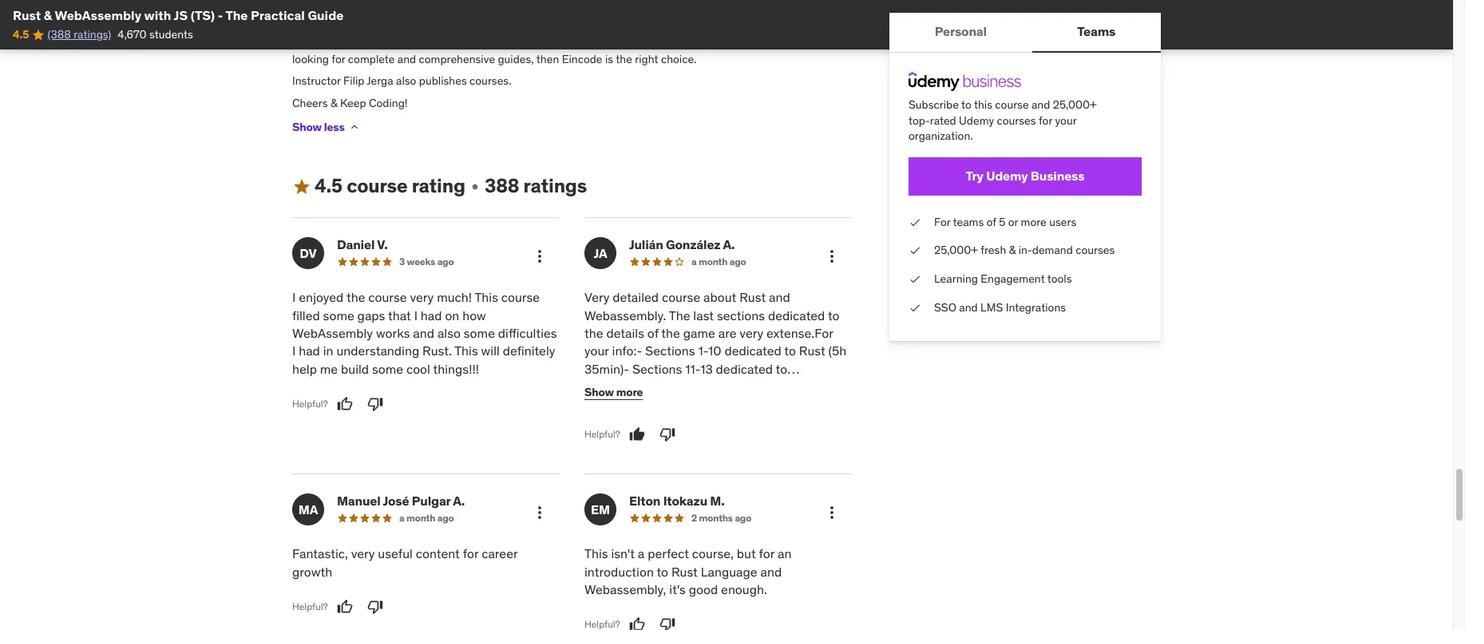 Task type: describe. For each thing, give the bounding box(es) containing it.
teams button
[[1032, 13, 1161, 51]]

388 ratings
[[485, 174, 587, 198]]

xsmall image left teams
[[909, 215, 922, 230]]

definitely
[[503, 343, 555, 359]]

mark review by daniel v. as unhelpful image
[[367, 396, 383, 412]]

tab list containing personal
[[890, 13, 1161, 53]]

(5h
[[829, 343, 847, 359]]

sso
[[934, 300, 957, 314]]

to inside this isn't a perfect course, but for an introduction to rust language and webassembly, it's good enough.
[[657, 563, 668, 579]]

i enjoyed the course very much! this course filled some gaps that i had on how webassembly works and also some difficulties i had in understanding rust. this will definitely help me build some cool things!!!
[[292, 289, 557, 377]]

in-
[[1019, 243, 1032, 257]]

teams
[[1078, 23, 1116, 39]]

(388
[[48, 27, 71, 42]]

filled
[[292, 307, 320, 323]]

4.5 for 4.5 course rating
[[315, 174, 343, 198]]

show less button
[[292, 111, 361, 143]]

sections
[[645, 343, 695, 359]]

xsmall image left 388
[[469, 180, 481, 193]]

looking
[[292, 52, 329, 66]]

manuel
[[337, 493, 381, 509]]

will
[[481, 343, 500, 359]]

4,670
[[118, 27, 147, 42]]

and inside subscribe to this course and 25,000+ top‑rated udemy courses for your organization.
[[1032, 97, 1050, 112]]

mark review by elton itokazu m. as helpful image
[[629, 617, 645, 630]]

rust inside this isn't a perfect course, but for an introduction to rust language and webassembly, it's good enough.
[[672, 563, 698, 579]]

much!
[[437, 289, 472, 305]]

course up v.
[[347, 174, 408, 198]]

for for for your info:
[[815, 325, 833, 341]]

students
[[149, 27, 193, 42]]

additional actions for review by julián gonzález a. image
[[823, 247, 842, 266]]

0 vertical spatial a.
[[723, 237, 735, 253]]

for for for teams of 5 or more users
[[934, 215, 951, 229]]

high-quality content and programming concepts explained in real-life projects are fields where eincode shines! eincode covers mainly courses focusing on programming guides for web and mobile development. if you are looking for complete and comprehensive guides, then eincode is the right choice. instructor filip jerga also publishes courses. cheers & keep coding!
[[292, 14, 845, 110]]

the for -
[[226, 7, 248, 23]]

the up sections
[[661, 325, 680, 341]]

1 horizontal spatial programming
[[509, 36, 576, 50]]

less
[[324, 120, 345, 134]]

2 horizontal spatial eincode
[[767, 14, 807, 28]]

covers
[[336, 36, 368, 50]]

projects
[[642, 14, 682, 28]]

helpful? for fantastic, very useful content for career growth
[[292, 600, 328, 612]]

and up 'mainly'
[[398, 14, 417, 28]]

details
[[606, 325, 644, 341]]

publishes
[[419, 74, 467, 88]]

rating
[[412, 174, 465, 198]]

subscribe
[[909, 97, 959, 112]]

on inside i enjoyed the course very much! this course filled some gaps that i had on how webassembly works and also some difficulties i had in understanding rust. this will definitely help me build some cool things!!!
[[445, 307, 459, 323]]

or
[[1008, 215, 1018, 229]]

2 vertical spatial i
[[292, 343, 296, 359]]

very inside fantastic, very useful content for career growth
[[351, 546, 375, 562]]

additional actions for review by elton itokazu m. image
[[823, 503, 842, 522]]

388
[[485, 174, 519, 198]]

2 vertical spatial some
[[372, 361, 403, 377]]

1 horizontal spatial of
[[987, 215, 996, 229]]

guides,
[[498, 52, 534, 66]]

4.5 course rating
[[315, 174, 465, 198]]

in real-
[[589, 14, 624, 28]]

things!!!
[[433, 361, 479, 377]]

js
[[174, 7, 188, 23]]

gaps
[[357, 307, 385, 323]]

(388 ratings)
[[48, 27, 111, 42]]

try
[[966, 168, 984, 184]]

the inside high-quality content and programming concepts explained in real-life projects are fields where eincode shines! eincode covers mainly courses focusing on programming guides for web and mobile development. if you are looking for complete and comprehensive guides, then eincode is the right choice. instructor filip jerga also publishes courses. cheers & keep coding!
[[616, 52, 632, 66]]

4,670 students
[[118, 27, 193, 42]]

ago for daniel v.
[[437, 256, 454, 268]]

this isn't a perfect course, but for an introduction to rust language and webassembly, it's good enough.
[[585, 546, 792, 597]]

cheers &
[[292, 96, 337, 110]]

quality
[[321, 14, 354, 28]]

helpful? left undo mark review by julián gonzález a. as helpful icon
[[585, 428, 620, 440]]

this
[[974, 97, 993, 112]]

filip
[[343, 74, 364, 88]]

0 horizontal spatial eincode
[[292, 36, 333, 50]]

for down covers
[[332, 52, 345, 66]]

course,
[[692, 546, 734, 562]]

ago for manuel josé pulgar a.
[[437, 512, 454, 524]]

em
[[591, 501, 610, 517]]

course inside subscribe to this course and 25,000+ top‑rated udemy courses for your organization.
[[995, 97, 1029, 112]]

xsmall image left learning
[[909, 271, 922, 287]]

a month ago for pulgar
[[399, 512, 454, 524]]

webassembly inside i enjoyed the course very much! this course filled some gaps that i had on how webassembly works and also some difficulties i had in understanding rust. this will definitely help me build some cool things!!!
[[292, 325, 373, 341]]

1 horizontal spatial more
[[1021, 215, 1047, 229]]

1 vertical spatial i
[[414, 307, 418, 323]]

right
[[635, 52, 658, 66]]

jerga
[[367, 74, 393, 88]]

udemy inside subscribe to this course and 25,000+ top‑rated udemy courses for your organization.
[[959, 113, 994, 127]]

is
[[605, 52, 613, 66]]

25,000+ fresh & in-demand courses
[[934, 243, 1115, 257]]

0 vertical spatial -
[[218, 7, 223, 23]]

0 vertical spatial &
[[44, 7, 52, 23]]

and right sso
[[959, 300, 978, 314]]

and up the choice.
[[655, 36, 673, 50]]

cool
[[406, 361, 430, 377]]

of inside the very detailed course about rust and webassembly. the last sections dedicated to the details of the game are very extense.
[[648, 325, 659, 341]]

2 horizontal spatial are
[[813, 36, 829, 50]]

integrations
[[1006, 300, 1066, 314]]

growth
[[292, 563, 332, 579]]

personal button
[[890, 13, 1032, 51]]

course up that
[[368, 289, 407, 305]]

1 horizontal spatial &
[[1009, 243, 1016, 257]]

show for show less
[[292, 120, 322, 134]]

undo mark review by julián gonzález a. as helpful image
[[629, 427, 645, 443]]

extense.
[[767, 325, 815, 341]]

mark review by julián gonzález a. as unhelpful image
[[659, 427, 675, 443]]

1 vertical spatial a.
[[453, 493, 465, 509]]

for left "web"
[[615, 36, 629, 50]]

where
[[733, 14, 764, 28]]

guide
[[308, 7, 344, 23]]

a month ago for a.
[[692, 256, 746, 268]]

are inside the very detailed course about rust and webassembly. the last sections dedicated to the details of the game are very extense.
[[718, 325, 737, 341]]

mobile
[[676, 36, 710, 50]]

xsmall image inside show less button
[[348, 121, 361, 134]]

demand
[[1032, 243, 1073, 257]]

show less
[[292, 120, 345, 134]]

rust inside the very detailed course about rust and webassembly. the last sections dedicated to the details of the game are very extense.
[[740, 289, 766, 305]]

for inside subscribe to this course and 25,000+ top‑rated udemy courses for your organization.
[[1039, 113, 1053, 127]]

elton
[[629, 493, 661, 509]]

tools
[[1048, 271, 1072, 286]]

then
[[536, 52, 559, 66]]

and inside the very detailed course about rust and webassembly. the last sections dedicated to the details of the game are very extense.
[[769, 289, 790, 305]]

an
[[778, 546, 792, 562]]

rust & webassembly with js (ts) - the practical guide
[[13, 7, 344, 23]]

0 horizontal spatial some
[[323, 307, 354, 323]]

medium image
[[292, 177, 311, 196]]

for teams of 5 or more users
[[934, 215, 1077, 229]]

ratings
[[523, 174, 587, 198]]

the inside i enjoyed the course very much! this course filled some gaps that i had on how webassembly works and also some difficulties i had in understanding rust. this will definitely help me build some cool things!!!
[[346, 289, 365, 305]]

- inside - sections 1-10 dedicated to rust (5h 35min)
[[637, 343, 642, 359]]

2 vertical spatial eincode
[[562, 52, 603, 66]]

subscribe to this course and 25,000+ top‑rated udemy courses for your organization.
[[909, 97, 1097, 143]]

fields
[[704, 14, 731, 28]]

0 horizontal spatial had
[[299, 343, 320, 359]]

good
[[689, 581, 718, 597]]

dedicated inside - sections 1-10 dedicated to rust (5h 35min)
[[725, 343, 782, 359]]

fantastic, very useful content for career growth
[[292, 546, 518, 579]]

how
[[463, 307, 486, 323]]

life
[[624, 14, 639, 28]]

with
[[144, 7, 171, 23]]

introduction
[[585, 563, 654, 579]]

career
[[482, 546, 518, 562]]

0 vertical spatial are
[[685, 14, 701, 28]]

the left details
[[585, 325, 603, 341]]

julián
[[629, 237, 663, 253]]

ratings)
[[74, 27, 111, 42]]



Task type: locate. For each thing, give the bounding box(es) containing it.
helpful? for this isn't a perfect course, but for an introduction to rust language and webassembly, it's good enough.
[[585, 618, 620, 630]]

to down 'perfect'
[[657, 563, 668, 579]]

your
[[1055, 113, 1077, 127], [585, 343, 609, 359]]

courses
[[406, 36, 445, 50], [997, 113, 1036, 127], [1076, 243, 1115, 257]]

to left this
[[961, 97, 972, 112]]

1 vertical spatial your
[[585, 343, 609, 359]]

0 horizontal spatial also
[[396, 74, 416, 88]]

1 vertical spatial some
[[464, 325, 495, 341]]

webassembly up in
[[292, 325, 373, 341]]

&
[[44, 7, 52, 23], [1009, 243, 1016, 257]]

0 vertical spatial very
[[410, 289, 434, 305]]

game
[[683, 325, 715, 341]]

0 horizontal spatial -
[[218, 7, 223, 23]]

if
[[783, 36, 790, 50]]

useful
[[378, 546, 413, 562]]

a. right gonzález
[[723, 237, 735, 253]]

also up rust.
[[438, 325, 461, 341]]

2 horizontal spatial courses
[[1076, 243, 1115, 257]]

high-
[[292, 14, 321, 28]]

0 vertical spatial dedicated
[[768, 307, 825, 323]]

2 vertical spatial are
[[718, 325, 737, 341]]

2 horizontal spatial very
[[740, 325, 764, 341]]

on inside high-quality content and programming concepts explained in real-life projects are fields where eincode shines! eincode covers mainly courses focusing on programming guides for web and mobile development. if you are looking for complete and comprehensive guides, then eincode is the right choice. instructor filip jerga also publishes courses. cheers & keep coding!
[[494, 36, 506, 50]]

sections
[[717, 307, 765, 323]]

about
[[704, 289, 737, 305]]

1 horizontal spatial a month ago
[[692, 256, 746, 268]]

show inside button
[[585, 385, 614, 399]]

udemy right try
[[986, 168, 1028, 184]]

teams
[[953, 215, 984, 229]]

0 vertical spatial programming
[[419, 14, 487, 28]]

1 vertical spatial a month ago
[[399, 512, 454, 524]]

1 vertical spatial also
[[438, 325, 461, 341]]

the up gaps
[[346, 289, 365, 305]]

xsmall image left sso
[[909, 300, 922, 316]]

content inside high-quality content and programming concepts explained in real-life projects are fields where eincode shines! eincode covers mainly courses focusing on programming guides for web and mobile development. if you are looking for complete and comprehensive guides, then eincode is the right choice. instructor filip jerga also publishes courses. cheers & keep coding!
[[357, 14, 395, 28]]

0 vertical spatial xsmall image
[[909, 243, 922, 259]]

elton itokazu m.
[[629, 493, 725, 509]]

m.
[[710, 493, 725, 509]]

a for josé
[[399, 512, 404, 524]]

mark review by daniel v. as helpful image
[[337, 396, 353, 412]]

0 horizontal spatial your
[[585, 343, 609, 359]]

the left last
[[669, 307, 690, 323]]

programming up then
[[509, 36, 576, 50]]

month
[[699, 256, 728, 268], [406, 512, 435, 524]]

for inside for your info:
[[815, 325, 833, 341]]

1 vertical spatial eincode
[[292, 36, 333, 50]]

0 horizontal spatial a
[[399, 512, 404, 524]]

0 vertical spatial a month ago
[[692, 256, 746, 268]]

very inside i enjoyed the course very much! this course filled some gaps that i had on how webassembly works and also some difficulties i had in understanding rust. this will definitely help me build some cool things!!!
[[410, 289, 434, 305]]

more
[[1021, 215, 1047, 229], [616, 385, 643, 399]]

to inside the very detailed course about rust and webassembly. the last sections dedicated to the details of the game are very extense.
[[828, 307, 840, 323]]

additional actions for review by manuel josé pulgar a. image
[[530, 503, 549, 522]]

show inside button
[[292, 120, 322, 134]]

me
[[320, 361, 338, 377]]

it's
[[669, 581, 686, 597]]

0 vertical spatial a
[[692, 256, 697, 268]]

-
[[218, 7, 223, 23], [637, 343, 642, 359]]

fresh
[[981, 243, 1006, 257]]

development.
[[713, 36, 781, 50]]

2 horizontal spatial a
[[692, 256, 697, 268]]

of up sections
[[648, 325, 659, 341]]

0 vertical spatial i
[[292, 289, 296, 305]]

0 horizontal spatial 4.5
[[13, 27, 29, 42]]

the right (ts)
[[226, 7, 248, 23]]

1 vertical spatial of
[[648, 325, 659, 341]]

course inside the very detailed course about rust and webassembly. the last sections dedicated to the details of the game are very extense.
[[662, 289, 701, 305]]

4.5 right medium image
[[315, 174, 343, 198]]

1 horizontal spatial show
[[585, 385, 614, 399]]

25,000+ inside subscribe to this course and 25,000+ top‑rated udemy courses for your organization.
[[1053, 97, 1097, 112]]

show more button
[[585, 376, 643, 408]]

0 horizontal spatial 25,000+
[[934, 243, 978, 257]]

help
[[292, 361, 317, 377]]

more inside button
[[616, 385, 643, 399]]

dedicated down sections
[[725, 343, 782, 359]]

rust.
[[423, 343, 452, 359]]

0 vertical spatial courses
[[406, 36, 445, 50]]

difficulties
[[498, 325, 557, 341]]

2
[[692, 512, 697, 524]]

the right is
[[616, 52, 632, 66]]

1 horizontal spatial month
[[699, 256, 728, 268]]

show down cheers &
[[292, 120, 322, 134]]

course up last
[[662, 289, 701, 305]]

ago right months
[[735, 512, 752, 524]]

1 vertical spatial very
[[740, 325, 764, 341]]

courses up try udemy business at top right
[[997, 113, 1036, 127]]

works
[[376, 325, 410, 341]]

2 vertical spatial very
[[351, 546, 375, 562]]

1 vertical spatial dedicated
[[725, 343, 782, 359]]

0 vertical spatial content
[[357, 14, 395, 28]]

1 horizontal spatial courses
[[997, 113, 1036, 127]]

learning engagement tools
[[934, 271, 1072, 286]]

your inside for your info:
[[585, 343, 609, 359]]

very up that
[[410, 289, 434, 305]]

1 vertical spatial for
[[815, 325, 833, 341]]

2 vertical spatial courses
[[1076, 243, 1115, 257]]

webassembly up ratings)
[[55, 7, 141, 23]]

0 vertical spatial month
[[699, 256, 728, 268]]

4.5 for 4.5
[[13, 27, 29, 42]]

1 horizontal spatial 4.5
[[315, 174, 343, 198]]

a for gonzález
[[692, 256, 697, 268]]

on up guides,
[[494, 36, 506, 50]]

1 horizontal spatial also
[[438, 325, 461, 341]]

1 horizontal spatial are
[[718, 325, 737, 341]]

a down manuel josé pulgar a.
[[399, 512, 404, 524]]

the for webassembly.
[[669, 307, 690, 323]]

some down "understanding" at the bottom of page
[[372, 361, 403, 377]]

25,000+ up learning
[[934, 243, 978, 257]]

to inside subscribe to this course and 25,000+ top‑rated udemy courses for your organization.
[[961, 97, 972, 112]]

0 horizontal spatial content
[[357, 14, 395, 28]]

1 horizontal spatial on
[[494, 36, 506, 50]]

of
[[987, 215, 996, 229], [648, 325, 659, 341]]

& left in-
[[1009, 243, 1016, 257]]

had up "help"
[[299, 343, 320, 359]]

some down how
[[464, 325, 495, 341]]

1 vertical spatial &
[[1009, 243, 1016, 257]]

eincode up looking
[[292, 36, 333, 50]]

1 vertical spatial this
[[455, 343, 478, 359]]

xsmall image
[[909, 243, 922, 259], [909, 300, 922, 316]]

0 horizontal spatial a month ago
[[399, 512, 454, 524]]

helpful? for i enjoyed the course very much! this course filled some gaps that i had on how webassembly works and also some difficulties i had in understanding rust. this will definitely help me build some cool things!!!
[[292, 397, 328, 409]]

- sections 1-10 dedicated to rust (5h 35min)
[[585, 343, 847, 377]]

to down extense.
[[784, 343, 796, 359]]

in
[[323, 343, 333, 359]]

helpful?
[[292, 397, 328, 409], [585, 428, 620, 440], [292, 600, 328, 612], [585, 618, 620, 630]]

instructor
[[292, 74, 341, 88]]

organization.
[[909, 129, 973, 143]]

a month ago down pulgar
[[399, 512, 454, 524]]

1 vertical spatial 4.5
[[315, 174, 343, 198]]

xsmall image for sso
[[909, 300, 922, 316]]

ago for elton itokazu m.
[[735, 512, 752, 524]]

to up (5h
[[828, 307, 840, 323]]

helpful? left mark review by daniel v. as helpful icon
[[292, 397, 328, 409]]

0 vertical spatial also
[[396, 74, 416, 88]]

show
[[292, 120, 322, 134], [585, 385, 614, 399]]

also right jerga
[[396, 74, 416, 88]]

xsmall image right less
[[348, 121, 361, 134]]

mark review by manuel josé pulgar a. as helpful image
[[337, 599, 353, 615]]

of left 5
[[987, 215, 996, 229]]

0 vertical spatial 25,000+
[[1053, 97, 1097, 112]]

(ts)
[[191, 7, 215, 23]]

your up 35min)
[[585, 343, 609, 359]]

very inside the very detailed course about rust and webassembly. the last sections dedicated to the details of the game are very extense.
[[740, 325, 764, 341]]

and up rust.
[[413, 325, 434, 341]]

helpful? left mark review by manuel josé pulgar a. as helpful icon
[[292, 600, 328, 612]]

weeks
[[407, 256, 435, 268]]

0 horizontal spatial &
[[44, 7, 52, 23]]

this up things!!!
[[455, 343, 478, 359]]

rust inside - sections 1-10 dedicated to rust (5h 35min)
[[799, 343, 825, 359]]

- down details
[[637, 343, 642, 359]]

this inside this isn't a perfect course, but for an introduction to rust language and webassembly, it's good enough.
[[585, 546, 608, 562]]

this left isn't
[[585, 546, 608, 562]]

1 horizontal spatial content
[[416, 546, 460, 562]]

1 horizontal spatial some
[[372, 361, 403, 377]]

xsmall image for 25,000+
[[909, 243, 922, 259]]

35min)
[[585, 361, 624, 377]]

fantastic,
[[292, 546, 348, 562]]

0 vertical spatial 4.5
[[13, 27, 29, 42]]

for inside fantastic, very useful content for career growth
[[463, 546, 479, 562]]

25,000+ up business
[[1053, 97, 1097, 112]]

and inside i enjoyed the course very much! this course filled some gaps that i had on how webassembly works and also some difficulties i had in understanding rust. this will definitely help me build some cool things!!!
[[413, 325, 434, 341]]

i
[[292, 289, 296, 305], [414, 307, 418, 323], [292, 343, 296, 359]]

courses up comprehensive in the top of the page
[[406, 36, 445, 50]]

very down sections
[[740, 325, 764, 341]]

the
[[616, 52, 632, 66], [346, 289, 365, 305], [585, 325, 603, 341], [661, 325, 680, 341]]

and right this
[[1032, 97, 1050, 112]]

try udemy business
[[966, 168, 1085, 184]]

i up "help"
[[292, 343, 296, 359]]

and inside this isn't a perfect course, but for an introduction to rust language and webassembly, it's good enough.
[[761, 563, 782, 579]]

some down enjoyed at top
[[323, 307, 354, 323]]

udemy
[[959, 113, 994, 127], [986, 168, 1028, 184]]

for
[[934, 215, 951, 229], [815, 325, 833, 341]]

0 vertical spatial webassembly
[[55, 7, 141, 23]]

keep
[[340, 96, 366, 110]]

engagement
[[981, 271, 1045, 286]]

1 vertical spatial webassembly
[[292, 325, 373, 341]]

udemy inside "link"
[[986, 168, 1028, 184]]

manuel josé pulgar a.
[[337, 493, 465, 509]]

0 vertical spatial had
[[421, 307, 442, 323]]

a. right pulgar
[[453, 493, 465, 509]]

0 vertical spatial on
[[494, 36, 506, 50]]

a month ago down gonzález
[[692, 256, 746, 268]]

udemy business image
[[909, 72, 1021, 91]]

are right you
[[813, 36, 829, 50]]

1 vertical spatial a
[[399, 512, 404, 524]]

webassembly,
[[585, 581, 666, 597]]

- right (ts)
[[218, 7, 223, 23]]

try udemy business link
[[909, 157, 1142, 195]]

programming up focusing
[[419, 14, 487, 28]]

and down 'mainly'
[[398, 52, 416, 66]]

1 horizontal spatial your
[[1055, 113, 1077, 127]]

content right useful
[[416, 546, 460, 562]]

for up (5h
[[815, 325, 833, 341]]

business
[[1031, 168, 1085, 184]]

detailed
[[613, 289, 659, 305]]

0 vertical spatial for
[[934, 215, 951, 229]]

josé
[[383, 493, 409, 509]]

i up filled
[[292, 289, 296, 305]]

4.5 left '(388'
[[13, 27, 29, 42]]

xsmall image
[[348, 121, 361, 134], [469, 180, 481, 193], [909, 215, 922, 230], [909, 271, 922, 287]]

your inside subscribe to this course and 25,000+ top‑rated udemy courses for your organization.
[[1055, 113, 1077, 127]]

focusing
[[448, 36, 491, 50]]

rust
[[13, 7, 41, 23], [740, 289, 766, 305], [799, 343, 825, 359], [672, 563, 698, 579]]

0 horizontal spatial of
[[648, 325, 659, 341]]

udemy down this
[[959, 113, 994, 127]]

for left an
[[759, 546, 775, 562]]

0 vertical spatial some
[[323, 307, 354, 323]]

build
[[341, 361, 369, 377]]

1 vertical spatial courses
[[997, 113, 1036, 127]]

0 vertical spatial more
[[1021, 215, 1047, 229]]

a down gonzález
[[692, 256, 697, 268]]

i right that
[[414, 307, 418, 323]]

month for pulgar
[[406, 512, 435, 524]]

1 vertical spatial more
[[616, 385, 643, 399]]

a right isn't
[[638, 546, 645, 562]]

courses inside high-quality content and programming concepts explained in real-life projects are fields where eincode shines! eincode covers mainly courses focusing on programming guides for web and mobile development. if you are looking for complete and comprehensive guides, then eincode is the right choice. instructor filip jerga also publishes courses. cheers & keep coding!
[[406, 36, 445, 50]]

0 vertical spatial eincode
[[767, 14, 807, 28]]

explained
[[538, 14, 586, 28]]

0 horizontal spatial for
[[815, 325, 833, 341]]

1 vertical spatial month
[[406, 512, 435, 524]]

more down 35min)
[[616, 385, 643, 399]]

mark review by manuel josé pulgar a. as unhelpful image
[[367, 599, 383, 615]]

dedicated inside the very detailed course about rust and webassembly. the last sections dedicated to the details of the game are very extense.
[[768, 307, 825, 323]]

for up business
[[1039, 113, 1053, 127]]

are up 10
[[718, 325, 737, 341]]

a.
[[723, 237, 735, 253], [453, 493, 465, 509]]

mark review by elton itokazu m. as unhelpful image
[[659, 617, 675, 630]]

2 vertical spatial a
[[638, 546, 645, 562]]

language
[[701, 563, 758, 579]]

1 horizontal spatial for
[[934, 215, 951, 229]]

1-
[[698, 343, 708, 359]]

this up how
[[475, 289, 498, 305]]

also inside high-quality content and programming concepts explained in real-life projects are fields where eincode shines! eincode covers mainly courses focusing on programming guides for web and mobile development. if you are looking for complete and comprehensive guides, then eincode is the right choice. instructor filip jerga also publishes courses. cheers & keep coding!
[[396, 74, 416, 88]]

a inside this isn't a perfect course, but for an introduction to rust language and webassembly, it's good enough.
[[638, 546, 645, 562]]

isn't
[[611, 546, 635, 562]]

also inside i enjoyed the course very much! this course filled some gaps that i had on how webassembly works and also some difficulties i had in understanding rust. this will definitely help me build some cool things!!!
[[438, 325, 461, 341]]

ago down pulgar
[[437, 512, 454, 524]]

tab list
[[890, 13, 1161, 53]]

show for show more
[[585, 385, 614, 399]]

more right or
[[1021, 215, 1047, 229]]

helpful? left mark review by elton itokazu m. as helpful "icon"
[[585, 618, 620, 630]]

are
[[685, 14, 701, 28], [813, 36, 829, 50], [718, 325, 737, 341]]

0 vertical spatial this
[[475, 289, 498, 305]]

your up business
[[1055, 113, 1077, 127]]

for left teams
[[934, 215, 951, 229]]

ago for julián gonzález a.
[[730, 256, 746, 268]]

ago right weeks
[[437, 256, 454, 268]]

last
[[693, 307, 714, 323]]

for inside this isn't a perfect course, but for an introduction to rust language and webassembly, it's good enough.
[[759, 546, 775, 562]]

2 horizontal spatial some
[[464, 325, 495, 341]]

1 vertical spatial the
[[669, 307, 690, 323]]

0 vertical spatial of
[[987, 215, 996, 229]]

0 horizontal spatial more
[[616, 385, 643, 399]]

month down gonzález
[[699, 256, 728, 268]]

the inside the very detailed course about rust and webassembly. the last sections dedicated to the details of the game are very extense.
[[669, 307, 690, 323]]

1 horizontal spatial eincode
[[562, 52, 603, 66]]

xsmall image left fresh
[[909, 243, 922, 259]]

1 horizontal spatial had
[[421, 307, 442, 323]]

choice.
[[661, 52, 697, 66]]

course right this
[[995, 97, 1029, 112]]

0 vertical spatial show
[[292, 120, 322, 134]]

0 horizontal spatial webassembly
[[55, 7, 141, 23]]

1 vertical spatial content
[[416, 546, 460, 562]]

eincode up if
[[767, 14, 807, 28]]

very left useful
[[351, 546, 375, 562]]

very
[[410, 289, 434, 305], [740, 325, 764, 341], [351, 546, 375, 562]]

sso and lms integrations
[[934, 300, 1066, 314]]

0 horizontal spatial programming
[[419, 14, 487, 28]]

0 horizontal spatial a.
[[453, 493, 465, 509]]

itokazu
[[663, 493, 708, 509]]

ago up about
[[730, 256, 746, 268]]

show down 35min)
[[585, 385, 614, 399]]

2 vertical spatial this
[[585, 546, 608, 562]]

for left career
[[463, 546, 479, 562]]

3 weeks ago
[[399, 256, 454, 268]]

1 vertical spatial show
[[585, 385, 614, 399]]

courses inside subscribe to this course and 25,000+ top‑rated udemy courses for your organization.
[[997, 113, 1036, 127]]

had down much!
[[421, 307, 442, 323]]

understanding
[[337, 343, 419, 359]]

course up difficulties
[[501, 289, 540, 305]]

1 vertical spatial -
[[637, 343, 642, 359]]

1 horizontal spatial very
[[410, 289, 434, 305]]

coding!
[[369, 96, 408, 110]]

1 vertical spatial 25,000+
[[934, 243, 978, 257]]

0 horizontal spatial are
[[685, 14, 701, 28]]

additional actions for review by daniel v. image
[[530, 247, 549, 266]]

content inside fantastic, very useful content for career growth
[[416, 546, 460, 562]]

on down much!
[[445, 307, 459, 323]]

month for a.
[[699, 256, 728, 268]]

eincode down guides
[[562, 52, 603, 66]]

1 vertical spatial xsmall image
[[909, 300, 922, 316]]

1 horizontal spatial -
[[637, 343, 642, 359]]

lms
[[981, 300, 1003, 314]]

2 xsmall image from the top
[[909, 300, 922, 316]]

& up '(388'
[[44, 7, 52, 23]]

courses.
[[470, 74, 511, 88]]

courses right the demand
[[1076, 243, 1115, 257]]

shines!
[[810, 14, 845, 28]]

but
[[737, 546, 756, 562]]

pulgar
[[412, 493, 451, 509]]

month down pulgar
[[406, 512, 435, 524]]

daniel v.
[[337, 237, 388, 253]]

v.
[[377, 237, 388, 253]]

to inside - sections 1-10 dedicated to rust (5h 35min)
[[784, 343, 796, 359]]

are up mobile
[[685, 14, 701, 28]]

ago
[[437, 256, 454, 268], [730, 256, 746, 268], [437, 512, 454, 524], [735, 512, 752, 524]]

very
[[585, 289, 610, 305]]

1 xsmall image from the top
[[909, 243, 922, 259]]

0 vertical spatial udemy
[[959, 113, 994, 127]]

this
[[475, 289, 498, 305], [455, 343, 478, 359], [585, 546, 608, 562]]

0 horizontal spatial very
[[351, 546, 375, 562]]



Task type: vqa. For each thing, say whether or not it's contained in the screenshot.
Pulgar
yes



